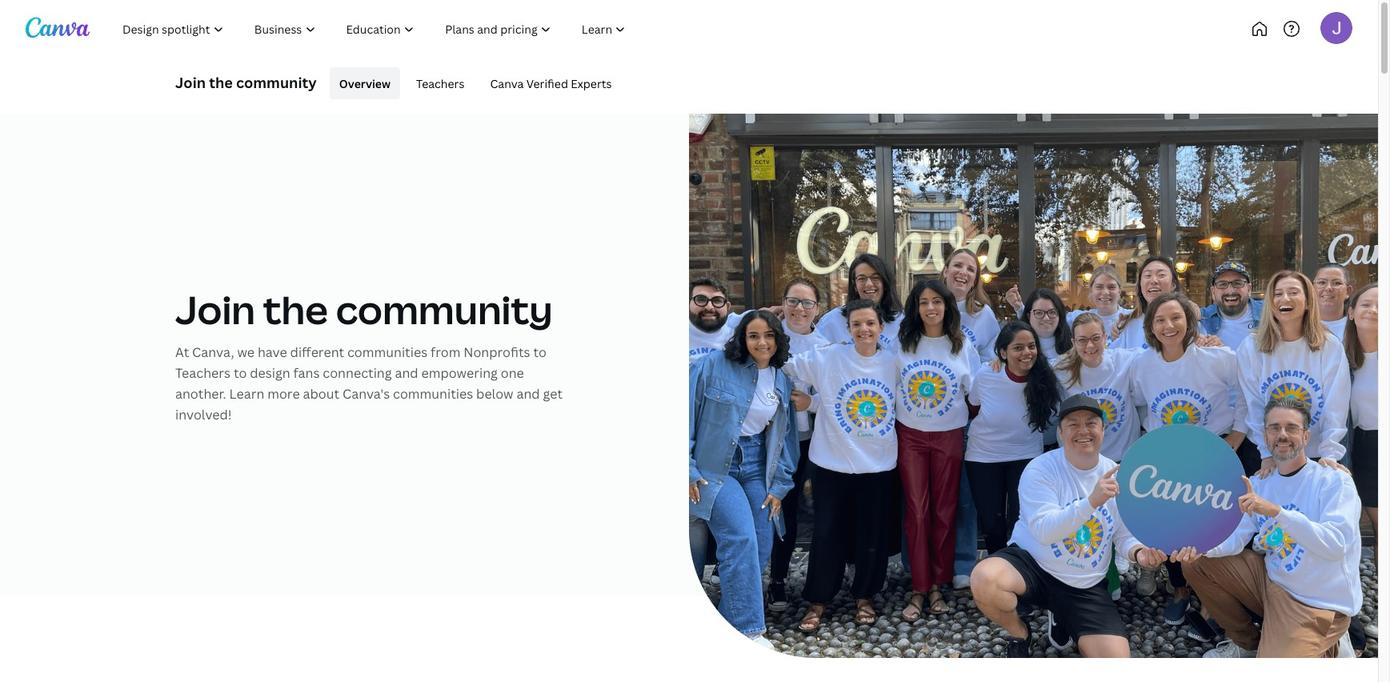 Task type: locate. For each thing, give the bounding box(es) containing it.
experts
[[571, 76, 612, 91]]

teachers link
[[407, 67, 474, 99]]

at
[[175, 343, 189, 361]]

1 vertical spatial the
[[263, 283, 328, 335]]

1 horizontal spatial the
[[263, 283, 328, 335]]

and right connecting
[[395, 364, 418, 382]]

1 join from the top
[[175, 72, 206, 92]]

0 horizontal spatial community
[[236, 72, 317, 92]]

get
[[543, 385, 563, 403]]

join the community at canva, we have different communities from nonprofits to teachers to design fans connecting and empowering one another. learn more about canva's communities below and get involved!
[[175, 283, 563, 424]]

join the community
[[175, 72, 317, 92]]

the inside 'join the community at canva, we have different communities from nonprofits to teachers to design fans connecting and empowering one another. learn more about canva's communities below and get involved!'
[[263, 283, 328, 335]]

and
[[395, 364, 418, 382], [517, 385, 540, 403]]

1 vertical spatial join
[[175, 283, 255, 335]]

one
[[501, 364, 524, 382]]

communities
[[347, 343, 428, 361], [393, 385, 473, 403]]

join inside 'join the community at canva, we have different communities from nonprofits to teachers to design fans connecting and empowering one another. learn more about canva's communities below and get involved!'
[[175, 283, 255, 335]]

teachers left the "canva"
[[416, 76, 465, 91]]

learn
[[229, 385, 264, 403]]

different
[[290, 343, 344, 361]]

1 horizontal spatial and
[[517, 385, 540, 403]]

teachers
[[416, 76, 465, 91], [175, 364, 231, 382]]

canva's
[[343, 385, 390, 403]]

1 vertical spatial to
[[234, 364, 247, 382]]

menu bar containing overview
[[323, 67, 622, 99]]

community for join the community at canva, we have different communities from nonprofits to teachers to design fans connecting and empowering one another. learn more about canva's communities below and get involved!
[[336, 283, 553, 335]]

2 join from the top
[[175, 283, 255, 335]]

0 horizontal spatial the
[[209, 72, 233, 92]]

join
[[175, 72, 206, 92], [175, 283, 255, 335]]

below
[[476, 385, 514, 403]]

community for join the community
[[236, 72, 317, 92]]

community inside 'join the community at canva, we have different communities from nonprofits to teachers to design fans connecting and empowering one another. learn more about canva's communities below and get involved!'
[[336, 283, 553, 335]]

canva verified experts link
[[481, 67, 622, 99]]

to right the nonprofits
[[534, 343, 547, 361]]

1 horizontal spatial community
[[336, 283, 553, 335]]

menu bar
[[323, 67, 622, 99]]

teachers inside menu bar
[[416, 76, 465, 91]]

communities up connecting
[[347, 343, 428, 361]]

0 vertical spatial the
[[209, 72, 233, 92]]

1 horizontal spatial teachers
[[416, 76, 465, 91]]

community
[[236, 72, 317, 92], [336, 283, 553, 335]]

0 vertical spatial communities
[[347, 343, 428, 361]]

1 vertical spatial community
[[336, 283, 553, 335]]

0 vertical spatial teachers
[[416, 76, 465, 91]]

to down we
[[234, 364, 247, 382]]

1 vertical spatial teachers
[[175, 364, 231, 382]]

1 horizontal spatial to
[[534, 343, 547, 361]]

0 vertical spatial community
[[236, 72, 317, 92]]

0 horizontal spatial and
[[395, 364, 418, 382]]

have
[[258, 343, 287, 361]]

about
[[303, 385, 340, 403]]

0 vertical spatial join
[[175, 72, 206, 92]]

communities down empowering
[[393, 385, 473, 403]]

nonprofits
[[464, 343, 530, 361]]

and left get
[[517, 385, 540, 403]]

0 horizontal spatial teachers
[[175, 364, 231, 382]]

the
[[209, 72, 233, 92], [263, 283, 328, 335]]

to
[[534, 343, 547, 361], [234, 364, 247, 382]]

1 vertical spatial and
[[517, 385, 540, 403]]

teachers up another.
[[175, 364, 231, 382]]

0 vertical spatial to
[[534, 343, 547, 361]]

overview link
[[330, 67, 400, 99]]



Task type: describe. For each thing, give the bounding box(es) containing it.
fans
[[293, 364, 320, 382]]

we
[[237, 343, 255, 361]]

another.
[[175, 385, 226, 403]]

canva verified experts
[[490, 76, 612, 91]]

from
[[431, 343, 461, 361]]

0 vertical spatial and
[[395, 364, 418, 382]]

involved!
[[175, 406, 232, 424]]

the for join the community
[[209, 72, 233, 92]]

1 vertical spatial communities
[[393, 385, 473, 403]]

canva,
[[192, 343, 234, 361]]

canva
[[490, 76, 524, 91]]

join for join the community
[[175, 72, 206, 92]]

more
[[268, 385, 300, 403]]

overview
[[339, 76, 391, 91]]

join for join the community at canva, we have different communities from nonprofits to teachers to design fans connecting and empowering one another. learn more about canva's communities below and get involved!
[[175, 283, 255, 335]]

verified
[[527, 76, 568, 91]]

connecting
[[323, 364, 392, 382]]

0 horizontal spatial to
[[234, 364, 247, 382]]

design
[[250, 364, 290, 382]]

empowering
[[421, 364, 498, 382]]

top level navigation element
[[109, 13, 694, 45]]

teachers inside 'join the community at canva, we have different communities from nonprofits to teachers to design fans connecting and empowering one another. learn more about canva's communities below and get involved!'
[[175, 364, 231, 382]]

the for join the community at canva, we have different communities from nonprofits to teachers to design fans connecting and empowering one another. learn more about canva's communities below and get involved!
[[263, 283, 328, 335]]



Task type: vqa. For each thing, say whether or not it's contained in the screenshot.
'community' associated with Join the community At Canva, we have different communities from Nonprofits to Teachers to design fans connecting and empowering one another. Learn more about Canva's communities below and get involved!
yes



